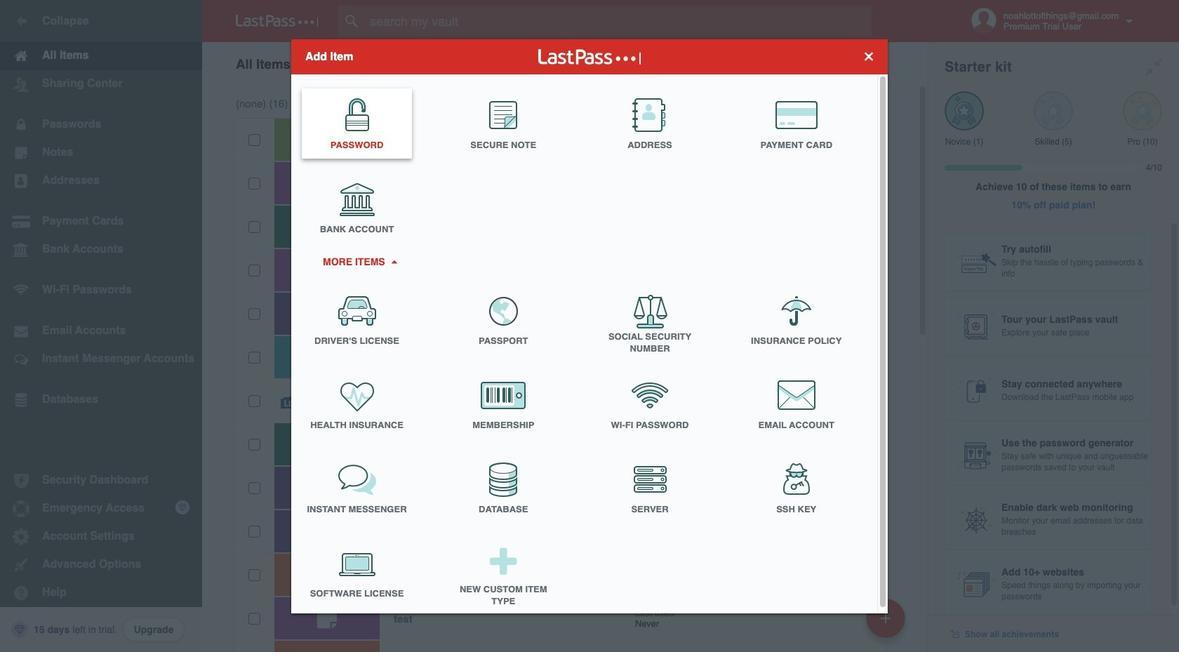 Task type: vqa. For each thing, say whether or not it's contained in the screenshot.
IMPROVE YOUR SECURITY image
no



Task type: locate. For each thing, give the bounding box(es) containing it.
lastpass image
[[236, 15, 319, 27]]

main navigation navigation
[[0, 0, 202, 652]]

Search search field
[[338, 6, 899, 36]]

dialog
[[291, 39, 888, 617]]

vault options navigation
[[202, 42, 928, 84]]

caret right image
[[389, 260, 399, 263]]



Task type: describe. For each thing, give the bounding box(es) containing it.
new item navigation
[[861, 594, 914, 652]]

search my vault text field
[[338, 6, 899, 36]]

new item image
[[881, 613, 891, 623]]



